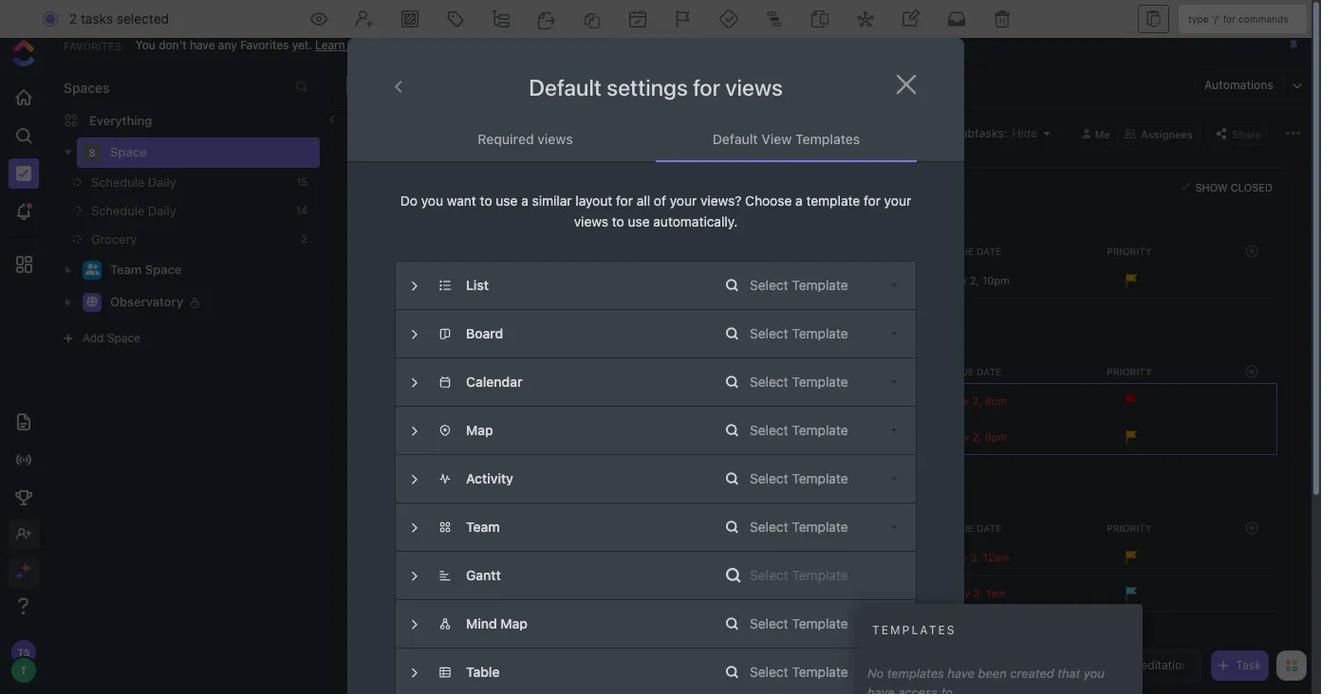 Task type: describe. For each thing, give the bounding box(es) containing it.
to down layout
[[612, 214, 624, 230]]

communication
[[487, 430, 578, 445]]

enable
[[557, 6, 599, 22]]

based
[[588, 622, 624, 638]]

templates
[[887, 666, 944, 681]]

Select Template text field
[[726, 561, 916, 590]]

hide
[[806, 6, 835, 22]]

to left enable
[[540, 6, 553, 22]]

spaces link
[[48, 80, 110, 96]]

.
[[508, 37, 511, 52]]

list
[[466, 277, 489, 293]]

daily for 15
[[148, 175, 176, 190]]

default for default view templates
[[712, 131, 758, 147]]

default for default settings for views
[[529, 74, 602, 101]]

browser
[[602, 6, 653, 22]]

you for do you want to enable browser notifications? enable hide this
[[480, 6, 503, 22]]

channels
[[581, 430, 634, 445]]

hide
[[462, 37, 485, 52]]

⚒️ up lunch 🍗 'link'
[[584, 550, 601, 565]]

supervisor
[[429, 647, 491, 662]]

required views
[[478, 131, 573, 147]]

automatically.
[[653, 214, 738, 230]]

0 vertical spatial views
[[725, 74, 783, 101]]

created
[[1010, 666, 1054, 681]]

do team check-ins ⚒️ link
[[424, 265, 746, 297]]

2 vertical spatial +
[[404, 462, 411, 474]]

1 horizontal spatial for
[[693, 74, 720, 101]]

default settings for views dialog
[[347, 38, 964, 695]]

assignees button
[[1118, 122, 1200, 145]]

1 horizontal spatial this
[[839, 6, 862, 22]]

team
[[449, 273, 479, 288]]

do for do you want to use a similar layout for all of your views? choose a template for your views to use automatically.
[[400, 193, 418, 209]]

travel
[[429, 394, 464, 409]]

0 vertical spatial new
[[526, 194, 550, 206]]

list info image
[[494, 194, 505, 206]]

globe image
[[86, 296, 98, 308]]

of
[[654, 193, 666, 209]]

apply revisions to designs based on feedback from supervisor ⚒️
[[429, 622, 732, 662]]

create
[[429, 550, 468, 565]]

space link
[[110, 138, 307, 168]]

⚒️ right the ins at the left top of the page
[[544, 273, 560, 288]]

want for enable
[[506, 6, 537, 22]]

calendar
[[466, 374, 522, 390]]

no
[[867, 666, 884, 681]]

settings
[[607, 74, 688, 101]]

show closed
[[1195, 181, 1273, 193]]

how
[[348, 37, 370, 52]]

Search tasks... text field
[[386, 120, 544, 147]]

2 for 2
[[301, 233, 307, 245]]

0 vertical spatial map
[[466, 422, 493, 438]]

check all communication channels ⚒️
[[429, 430, 654, 445]]

schedule daily for 14
[[91, 203, 176, 218]]

lunch 🍗
[[429, 586, 485, 601]]

schedule daily link for 14
[[73, 196, 289, 225]]

office
[[483, 394, 517, 409]]

create marketing designs ⚒️ link
[[424, 542, 746, 574]]

1 your from the left
[[670, 193, 697, 209]]

have for any
[[190, 37, 215, 52]]

closed
[[1231, 181, 1273, 193]]

add space
[[83, 331, 140, 345]]

1 horizontal spatial favorites
[[240, 37, 289, 52]]

to right how
[[374, 37, 384, 52]]

dismiss
[[645, 39, 688, 51]]

been
[[978, 666, 1007, 681]]

user group image
[[85, 264, 99, 276]]

do you want to use a similar layout for all of your views? choose a template for your views to use automatically.
[[400, 193, 911, 230]]

default view templates
[[712, 131, 860, 147]]

gantt
[[466, 568, 501, 584]]

you for do you want to use a similar layout for all of your views? choose a template for your views to use automatically.
[[421, 193, 443, 209]]

0 vertical spatial +
[[516, 194, 523, 206]]

0 horizontal spatial this
[[488, 37, 508, 52]]

travel to office 🚘 link
[[424, 385, 746, 417]]

any
[[218, 37, 237, 52]]

yet.
[[292, 37, 312, 52]]

🍗
[[469, 586, 485, 601]]

mind map
[[466, 616, 528, 632]]

to inside apply revisions to designs based on feedback from supervisor ⚒️
[[523, 622, 534, 638]]

you
[[136, 37, 155, 52]]

on
[[628, 622, 642, 638]]

view
[[761, 131, 792, 147]]

selected
[[117, 10, 169, 27]]

default settings for views
[[529, 74, 783, 101]]

0 vertical spatial task
[[553, 194, 580, 206]]

check-
[[482, 273, 523, 288]]

lunch
[[429, 586, 465, 601]]

one
[[425, 37, 445, 52]]

feedback
[[646, 622, 701, 638]]

1 horizontal spatial use
[[628, 214, 650, 230]]

⚒️ inside apply revisions to designs based on feedback from supervisor ⚒️
[[495, 647, 511, 662]]

space down everything
[[110, 144, 147, 160]]

1 a from the left
[[521, 193, 528, 209]]

everything
[[89, 112, 152, 128]]

team for team
[[466, 519, 500, 535]]

2 vertical spatial task
[[439, 462, 460, 474]]

0 vertical spatial designs
[[535, 550, 581, 565]]

task
[[1236, 659, 1261, 673]]

space right "add"
[[107, 331, 140, 345]]

show closed button
[[1176, 177, 1277, 196]]

notifications?
[[656, 6, 741, 22]]

layout
[[575, 193, 612, 209]]

2 horizontal spatial for
[[864, 193, 881, 209]]

1 vertical spatial views
[[537, 131, 573, 147]]

designs inside apply revisions to designs based on feedback from supervisor ⚒️
[[538, 622, 584, 638]]

access
[[898, 685, 938, 695]]

assignees
[[1141, 128, 1193, 140]]

2 vertical spatial + new task
[[404, 462, 460, 474]]

views?
[[700, 193, 741, 209]]

grocery
[[91, 232, 137, 247]]

schedule for 15
[[91, 175, 145, 190]]

that
[[1057, 666, 1080, 681]]

space button
[[377, 65, 429, 106]]

2 for 2 tasks selected
[[69, 10, 77, 27]]

me button
[[1075, 122, 1118, 145]]

mind
[[466, 616, 497, 632]]



Task type: locate. For each thing, give the bounding box(es) containing it.
views down layout
[[574, 214, 608, 230]]

1 horizontal spatial templates
[[872, 624, 956, 638]]

2 your from the left
[[884, 193, 911, 209]]

a right the choose
[[795, 193, 803, 209]]

no templates have been created that you have access to.
[[867, 666, 1105, 695]]

0 vertical spatial daily
[[148, 175, 176, 190]]

schedule for 14
[[91, 203, 145, 218]]

2 down 14
[[301, 233, 307, 245]]

team space
[[110, 262, 182, 277]]

your right template
[[884, 193, 911, 209]]

for right layout
[[616, 193, 633, 209]]

daily down space link
[[148, 175, 176, 190]]

0 vertical spatial this
[[839, 6, 862, 22]]

default up required views
[[529, 74, 602, 101]]

default left view
[[712, 131, 758, 147]]

want for use
[[447, 193, 476, 209]]

1 horizontal spatial have
[[867, 685, 895, 695]]

1 schedule daily link from the top
[[73, 168, 289, 196]]

1 vertical spatial board
[[466, 326, 503, 342]]

map down travel to office 🚘
[[466, 422, 493, 438]]

schedule daily
[[91, 175, 176, 190], [91, 203, 176, 218]]

favorites
[[240, 37, 289, 52], [64, 39, 121, 52]]

1 vertical spatial + new task
[[404, 305, 460, 318]]

all inside do you want to use a similar layout for all of your views? choose a template for your views to use automatically.
[[637, 193, 650, 209]]

marketing
[[472, 550, 531, 565]]

favorites right the any
[[240, 37, 289, 52]]

2 left "tasks"
[[69, 10, 77, 27]]

your
[[670, 193, 697, 209], [884, 193, 911, 209]]

1 vertical spatial you
[[421, 193, 443, 209]]

0 vertical spatial schedule daily
[[91, 175, 176, 190]]

1 vertical spatial team
[[466, 519, 500, 535]]

use left similar
[[496, 193, 518, 209]]

1 horizontal spatial map
[[500, 616, 528, 632]]

2 vertical spatial views
[[574, 214, 608, 230]]

0 horizontal spatial map
[[466, 422, 493, 438]]

all right check
[[470, 430, 483, 445]]

grocery link
[[73, 225, 289, 253]]

0 horizontal spatial favorites
[[64, 39, 121, 52]]

check
[[429, 430, 467, 445]]

lunch 🍗 link
[[424, 578, 746, 610]]

1 vertical spatial use
[[628, 214, 650, 230]]

for right settings
[[693, 74, 720, 101]]

1 vertical spatial default
[[712, 131, 758, 147]]

default
[[529, 74, 602, 101], [712, 131, 758, 147]]

add
[[83, 331, 104, 345]]

1 vertical spatial this
[[488, 37, 508, 52]]

0 horizontal spatial board
[[466, 326, 503, 342]]

use left automatically.
[[628, 214, 650, 230]]

+ new task
[[516, 194, 580, 206], [404, 305, 460, 318], [404, 462, 460, 474]]

you up hide this link
[[480, 6, 503, 22]]

want left list info icon
[[447, 193, 476, 209]]

all inside check all communication channels ⚒️ 'link'
[[470, 430, 483, 445]]

travel to office 🚘
[[429, 394, 537, 409]]

2 vertical spatial new
[[414, 462, 436, 474]]

have
[[190, 37, 215, 52], [947, 666, 975, 681], [867, 685, 895, 695]]

this
[[839, 6, 862, 22], [488, 37, 508, 52]]

do down search tasks... text box
[[400, 193, 418, 209]]

0 vertical spatial have
[[190, 37, 215, 52]]

2 vertical spatial have
[[867, 685, 895, 695]]

views
[[725, 74, 783, 101], [537, 131, 573, 147], [574, 214, 608, 230]]

1 vertical spatial 2
[[301, 233, 307, 245]]

0 vertical spatial want
[[506, 6, 537, 22]]

1 horizontal spatial board
[[544, 80, 579, 95]]

observatory
[[110, 294, 183, 310]]

ins
[[523, 273, 540, 288]]

0 horizontal spatial you
[[421, 193, 443, 209]]

1 horizontal spatial a
[[795, 193, 803, 209]]

2 horizontal spatial you
[[1084, 666, 1105, 681]]

2 horizontal spatial views
[[725, 74, 783, 101]]

templates inside default settings for views dialog
[[795, 131, 860, 147]]

new
[[526, 194, 550, 206], [414, 305, 436, 318], [414, 462, 436, 474]]

for
[[693, 74, 720, 101], [616, 193, 633, 209], [864, 193, 881, 209]]

1 vertical spatial do
[[400, 193, 418, 209]]

share button
[[1210, 122, 1267, 145]]

don't
[[159, 37, 187, 52]]

schedule daily link up grocery link
[[73, 168, 289, 196]]

0 vertical spatial templates
[[795, 131, 860, 147]]

check all communication channels ⚒️ link
[[424, 421, 746, 453]]

do left team
[[429, 273, 446, 288]]

0 vertical spatial all
[[637, 193, 650, 209]]

1 vertical spatial designs
[[538, 622, 584, 638]]

2
[[69, 10, 77, 27], [301, 233, 307, 245]]

you inside do you want to use a similar layout for all of your views? choose a template for your views to use automatically.
[[421, 193, 443, 209]]

designs down lunch 🍗 'link'
[[538, 622, 584, 638]]

new down do team check-ins ⚒️
[[414, 305, 436, 318]]

to left office
[[468, 394, 480, 409]]

1 vertical spatial schedule daily
[[91, 203, 176, 218]]

0 horizontal spatial templates
[[795, 131, 860, 147]]

1 vertical spatial task
[[439, 305, 460, 318]]

+ new task right list info icon
[[516, 194, 580, 206]]

1 schedule daily from the top
[[91, 175, 176, 190]]

have down 'no' at bottom right
[[867, 685, 895, 695]]

space inside button
[[384, 77, 429, 94]]

revisions
[[466, 622, 519, 638]]

schedule daily for 15
[[91, 175, 176, 190]]

0 horizontal spatial want
[[447, 193, 476, 209]]

1 vertical spatial +
[[404, 305, 411, 318]]

want up .
[[506, 6, 537, 22]]

automations
[[1204, 78, 1274, 92]]

learn how to create one link
[[315, 37, 445, 52]]

1 horizontal spatial default
[[712, 131, 758, 147]]

0 vertical spatial schedule
[[91, 175, 145, 190]]

you
[[480, 6, 503, 22], [421, 193, 443, 209], [1084, 666, 1105, 681]]

board inside default settings for views dialog
[[466, 326, 503, 342]]

map right mind
[[500, 616, 528, 632]]

0 horizontal spatial do
[[400, 193, 418, 209]]

1 horizontal spatial views
[[574, 214, 608, 230]]

have left the any
[[190, 37, 215, 52]]

task down team
[[439, 305, 460, 318]]

schedule daily link for 15
[[73, 168, 289, 196]]

1 horizontal spatial team
[[466, 519, 500, 535]]

do inside do you want to use a similar layout for all of your views? choose a template for your views to use automatically.
[[400, 193, 418, 209]]

+ new task down team
[[404, 305, 460, 318]]

task down check
[[439, 462, 460, 474]]

0 vertical spatial board
[[544, 80, 579, 95]]

want inside do you want to use a similar layout for all of your views? choose a template for your views to use automatically.
[[447, 193, 476, 209]]

have up the to.
[[947, 666, 975, 681]]

1 vertical spatial have
[[947, 666, 975, 681]]

for right template
[[864, 193, 881, 209]]

designs up lunch 🍗 'link'
[[535, 550, 581, 565]]

do up hide
[[459, 6, 477, 22]]

table
[[466, 664, 500, 680]]

schedule daily link down space link
[[73, 196, 289, 225]]

do for do you want to enable browser notifications? enable hide this
[[459, 6, 477, 22]]

all left of
[[637, 193, 650, 209]]

0 horizontal spatial all
[[470, 430, 483, 445]]

2 vertical spatial do
[[429, 273, 446, 288]]

2 horizontal spatial do
[[459, 6, 477, 22]]

views right required
[[537, 131, 573, 147]]

views inside do you want to use a similar layout for all of your views? choose a template for your views to use automatically.
[[574, 214, 608, 230]]

board up required views
[[544, 80, 579, 95]]

2 schedule daily link from the top
[[73, 196, 289, 225]]

everything link
[[48, 105, 331, 136]]

⚒️ right channels
[[638, 430, 654, 445]]

team space link
[[110, 255, 307, 286]]

you right that
[[1084, 666, 1105, 681]]

0 horizontal spatial have
[[190, 37, 215, 52]]

new right list info icon
[[526, 194, 550, 206]]

1 horizontal spatial do
[[429, 273, 446, 288]]

0 horizontal spatial default
[[529, 74, 602, 101]]

0 horizontal spatial for
[[616, 193, 633, 209]]

daily for 14
[[148, 203, 176, 218]]

1 horizontal spatial you
[[480, 6, 503, 22]]

1 horizontal spatial want
[[506, 6, 537, 22]]

share
[[1232, 128, 1261, 140]]

your right of
[[670, 193, 697, 209]]

space
[[384, 77, 429, 94], [110, 144, 147, 160], [145, 262, 182, 277], [107, 331, 140, 345]]

similar
[[532, 193, 572, 209]]

⚒️ down revisions
[[495, 647, 511, 662]]

1 vertical spatial map
[[500, 616, 528, 632]]

⚒️ inside 'link'
[[638, 430, 654, 445]]

apply revisions to designs based on feedback from supervisor ⚒️ link
[[424, 614, 746, 671]]

1 vertical spatial all
[[470, 430, 483, 445]]

space down create
[[384, 77, 429, 94]]

1 daily from the top
[[148, 175, 176, 190]]

0 horizontal spatial use
[[496, 193, 518, 209]]

2 daily from the top
[[148, 203, 176, 218]]

to
[[540, 6, 553, 22], [374, 37, 384, 52], [480, 193, 492, 209], [612, 214, 624, 230], [468, 394, 480, 409], [523, 622, 534, 638]]

do for do team check-ins ⚒️
[[429, 273, 446, 288]]

learn
[[315, 37, 345, 52]]

or
[[448, 37, 459, 52]]

to.
[[941, 685, 956, 695]]

0 vertical spatial 2
[[69, 10, 77, 27]]

0 horizontal spatial views
[[537, 131, 573, 147]]

1 vertical spatial schedule
[[91, 203, 145, 218]]

choose
[[745, 193, 792, 209]]

15
[[296, 176, 307, 188]]

0 vertical spatial default
[[529, 74, 602, 101]]

show
[[1195, 181, 1228, 193]]

tasks
[[81, 10, 113, 27]]

templates up templates on the bottom right of page
[[872, 624, 956, 638]]

2 schedule daily from the top
[[91, 203, 176, 218]]

0 vertical spatial use
[[496, 193, 518, 209]]

team down grocery
[[110, 262, 142, 277]]

0 horizontal spatial your
[[670, 193, 697, 209]]

space down grocery link
[[145, 262, 182, 277]]

🚘
[[521, 394, 537, 409]]

2 vertical spatial you
[[1084, 666, 1105, 681]]

create
[[388, 37, 422, 52]]

type '/' for commands field
[[1179, 5, 1307, 33]]

automations button
[[1195, 71, 1283, 100]]

board link
[[544, 72, 587, 108]]

to right revisions
[[523, 622, 534, 638]]

+
[[516, 194, 523, 206], [404, 305, 411, 318], [404, 462, 411, 474]]

0 horizontal spatial team
[[110, 262, 142, 277]]

from
[[704, 622, 732, 638]]

team inside default settings for views dialog
[[466, 519, 500, 535]]

0 vertical spatial you
[[480, 6, 503, 22]]

use
[[496, 193, 518, 209], [628, 214, 650, 230]]

new down check
[[414, 462, 436, 474]]

1 vertical spatial new
[[414, 305, 436, 318]]

you left list info icon
[[421, 193, 443, 209]]

board
[[544, 80, 579, 95], [466, 326, 503, 342]]

apply
[[429, 622, 463, 638]]

team for team space
[[110, 262, 142, 277]]

views up view
[[725, 74, 783, 101]]

daily
[[148, 175, 176, 190], [148, 203, 176, 218]]

2 a from the left
[[795, 193, 803, 209]]

team
[[110, 262, 142, 277], [466, 519, 500, 535]]

2 tasks selected
[[69, 10, 169, 27]]

1 vertical spatial daily
[[148, 203, 176, 218]]

have for been
[[947, 666, 975, 681]]

a right list info icon
[[521, 193, 528, 209]]

2 horizontal spatial have
[[947, 666, 975, 681]]

1 horizontal spatial your
[[884, 193, 911, 209]]

0 horizontal spatial a
[[521, 193, 528, 209]]

1 horizontal spatial all
[[637, 193, 650, 209]]

2 schedule from the top
[[91, 203, 145, 218]]

you don't have any favorites yet. learn how to create one or hide this .
[[136, 37, 511, 52]]

1 horizontal spatial 2
[[301, 233, 307, 245]]

0 vertical spatial do
[[459, 6, 477, 22]]

task right list info icon
[[553, 194, 580, 206]]

daily up grocery link
[[148, 203, 176, 218]]

1 schedule from the top
[[91, 175, 145, 190]]

team up marketing
[[466, 519, 500, 535]]

do team check-ins ⚒️
[[429, 273, 560, 288]]

+ new task down check
[[404, 462, 460, 474]]

enable
[[754, 6, 796, 22]]

designs
[[535, 550, 581, 565], [538, 622, 584, 638]]

you inside no templates have been created that you have access to.
[[1084, 666, 1105, 681]]

0 vertical spatial team
[[110, 262, 142, 277]]

1 vertical spatial want
[[447, 193, 476, 209]]

1 vertical spatial templates
[[872, 624, 956, 638]]

to left list info icon
[[480, 193, 492, 209]]

favorites down "tasks"
[[64, 39, 121, 52]]

templates right view
[[795, 131, 860, 147]]

hide this link
[[462, 37, 508, 52]]

0 horizontal spatial 2
[[69, 10, 77, 27]]

me
[[1095, 128, 1110, 140]]

0 vertical spatial + new task
[[516, 194, 580, 206]]

observatory link
[[110, 288, 307, 318]]

task
[[553, 194, 580, 206], [439, 305, 460, 318], [439, 462, 460, 474]]

board down list at left
[[466, 326, 503, 342]]



Task type: vqa. For each thing, say whether or not it's contained in the screenshot.
reCAPTCHA
no



